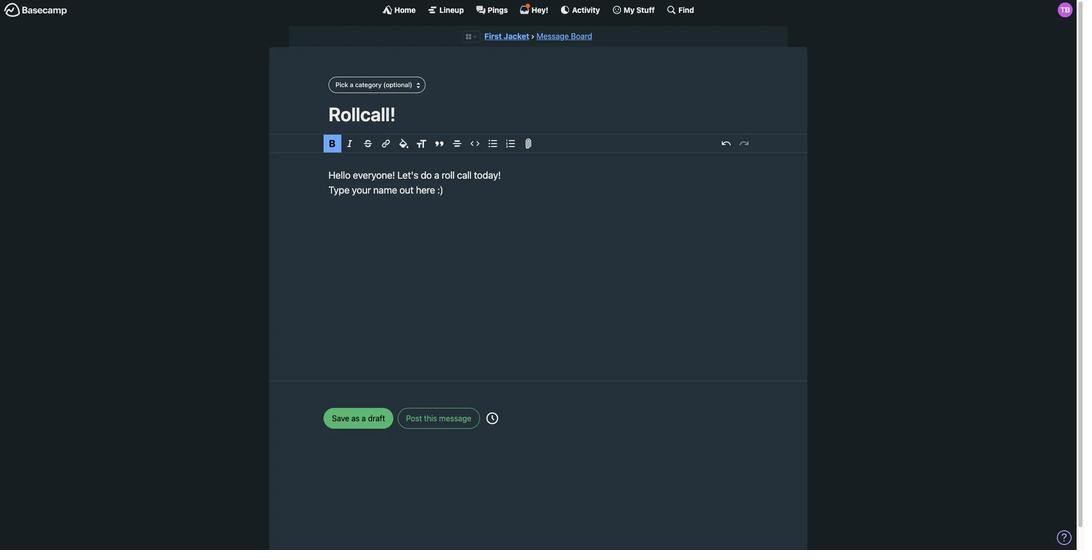 Task type: vqa. For each thing, say whether or not it's contained in the screenshot.
Find
yes



Task type: describe. For each thing, give the bounding box(es) containing it.
save
[[332, 414, 350, 423]]

hey!
[[532, 5, 549, 14]]

first jacket link
[[485, 32, 530, 41]]

everyone!
[[353, 169, 395, 181]]

post
[[406, 414, 422, 423]]

activity
[[573, 5, 600, 14]]

draft
[[368, 414, 385, 423]]

home link
[[383, 5, 416, 15]]

board
[[571, 32, 593, 41]]

this
[[424, 414, 437, 423]]

your
[[352, 184, 371, 195]]

hello everyone! let's do a roll call today! type your name out here :)
[[329, 169, 501, 195]]

pick a category (optional)
[[336, 81, 413, 89]]

Write away… text field
[[299, 153, 778, 369]]

category
[[355, 81, 382, 89]]

as
[[352, 414, 360, 423]]

save as a draft
[[332, 414, 385, 423]]

type
[[329, 184, 350, 195]]

first jacket
[[485, 32, 530, 41]]

pings
[[488, 5, 508, 14]]

post this message
[[406, 414, 472, 423]]

a inside hello everyone! let's do a roll call today! type your name out here :)
[[435, 169, 440, 181]]

first
[[485, 32, 502, 41]]

Type a title… text field
[[329, 103, 749, 125]]

activity link
[[561, 5, 600, 15]]

›
[[532, 32, 535, 41]]

message
[[537, 32, 569, 41]]



Task type: locate. For each thing, give the bounding box(es) containing it.
a right pick
[[350, 81, 354, 89]]

my stuff button
[[612, 5, 655, 15]]

roll
[[442, 169, 455, 181]]

a right do
[[435, 169, 440, 181]]

hey! button
[[520, 3, 549, 15]]

stuff
[[637, 5, 655, 14]]

find button
[[667, 5, 695, 15]]

1 vertical spatial a
[[435, 169, 440, 181]]

home
[[395, 5, 416, 14]]

pings button
[[476, 5, 508, 15]]

find
[[679, 5, 695, 14]]

(optional)
[[384, 81, 413, 89]]

a inside button
[[362, 414, 366, 423]]

main element
[[0, 0, 1077, 19]]

my
[[624, 5, 635, 14]]

tyler black image
[[1059, 2, 1073, 17]]

today!
[[474, 169, 501, 181]]

a right as
[[362, 414, 366, 423]]

0 horizontal spatial a
[[350, 81, 354, 89]]

switch accounts image
[[4, 2, 67, 18]]

a
[[350, 81, 354, 89], [435, 169, 440, 181], [362, 414, 366, 423]]

lineup
[[440, 5, 464, 14]]

name
[[374, 184, 397, 195]]

2 vertical spatial a
[[362, 414, 366, 423]]

2 horizontal spatial a
[[435, 169, 440, 181]]

pick
[[336, 81, 348, 89]]

let's
[[398, 169, 419, 181]]

here
[[416, 184, 435, 195]]

my stuff
[[624, 5, 655, 14]]

message board link
[[537, 32, 593, 41]]

pick a category (optional) button
[[329, 77, 426, 93]]

hello
[[329, 169, 351, 181]]

save as a draft button
[[324, 408, 394, 429]]

a inside "button"
[[350, 81, 354, 89]]

do
[[421, 169, 432, 181]]

call
[[457, 169, 472, 181]]

out
[[400, 184, 414, 195]]

post this message button
[[398, 408, 480, 429]]

lineup link
[[428, 5, 464, 15]]

schedule this to post later image
[[487, 412, 499, 424]]

› message board
[[532, 32, 593, 41]]

:)
[[438, 184, 444, 195]]

message
[[439, 414, 472, 423]]

1 horizontal spatial a
[[362, 414, 366, 423]]

jacket
[[504, 32, 530, 41]]

0 vertical spatial a
[[350, 81, 354, 89]]



